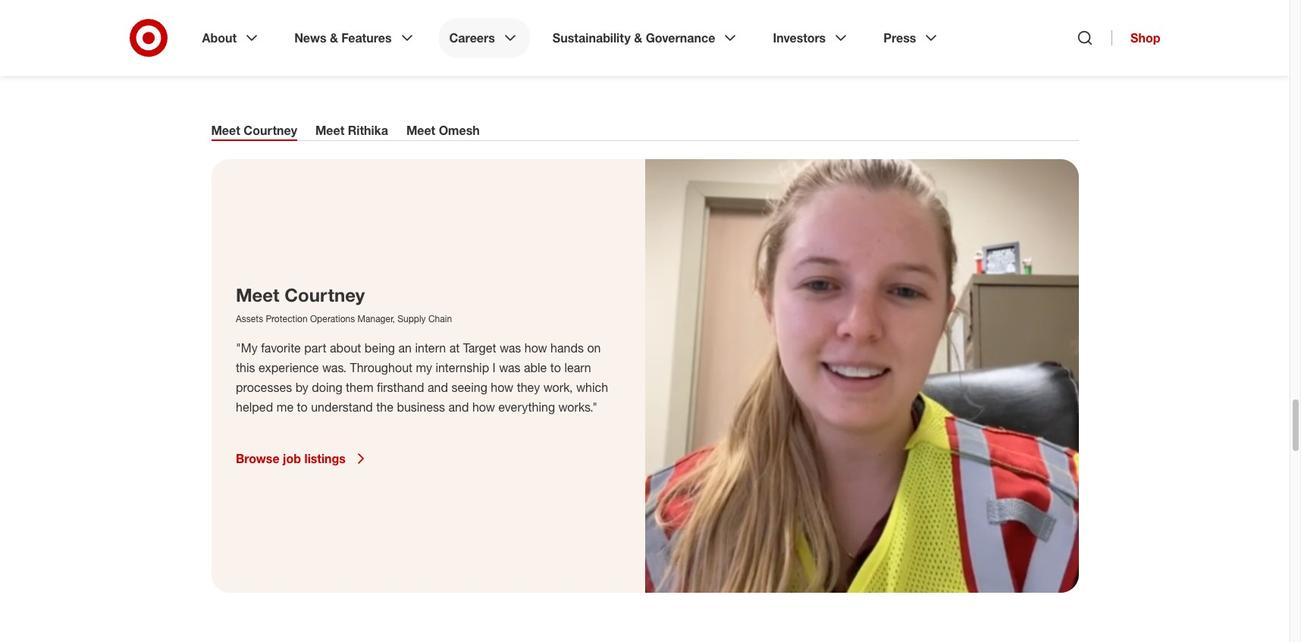 Task type: locate. For each thing, give the bounding box(es) containing it.
features
[[342, 30, 392, 45]]

1 horizontal spatial &
[[634, 30, 642, 45]]

part
[[304, 341, 326, 356]]

2 & from the left
[[634, 30, 642, 45]]

courtney
[[244, 123, 297, 138], [284, 284, 365, 307]]

shop link
[[1112, 30, 1161, 45]]

meet
[[211, 123, 240, 138], [315, 123, 345, 138], [406, 123, 435, 138], [235, 284, 279, 307]]

and down my
[[427, 380, 448, 395]]

meet for meet rithika
[[315, 123, 345, 138]]

and
[[427, 380, 448, 395], [448, 400, 469, 415]]

courtney for meet courtney
[[244, 123, 297, 138]]

courtney inside meet courtney assets protection operations manager, supply chain
[[284, 284, 365, 307]]

to
[[550, 360, 561, 376], [297, 400, 307, 415]]

protection
[[265, 313, 307, 325]]

& inside 'link'
[[330, 30, 338, 45]]

& right news
[[330, 30, 338, 45]]

0 vertical spatial how
[[524, 341, 547, 356]]

was
[[499, 341, 521, 356], [499, 360, 520, 376]]

meet for meet omesh
[[406, 123, 435, 138]]

the
[[376, 400, 393, 415]]

1 vertical spatial was
[[499, 360, 520, 376]]

browse job listings link
[[235, 450, 370, 468]]

1 horizontal spatial to
[[550, 360, 561, 376]]

0 horizontal spatial &
[[330, 30, 338, 45]]

news
[[294, 30, 326, 45]]

internship
[[435, 360, 489, 376]]

courtney for meet courtney assets protection operations manager, supply chain
[[284, 284, 365, 307]]

& left governance
[[634, 30, 642, 45]]

meet rithika
[[315, 123, 388, 138]]

supply
[[397, 313, 426, 325]]

tab list
[[211, 123, 1079, 141]]

careers link
[[439, 18, 530, 58]]

investors
[[773, 30, 826, 45]]

them
[[345, 380, 373, 395]]

an
[[398, 341, 411, 356]]

work,
[[543, 380, 573, 395]]

how
[[524, 341, 547, 356], [491, 380, 513, 395], [472, 400, 495, 415]]

to right me
[[297, 400, 307, 415]]

how down seeing at the bottom left of page
[[472, 400, 495, 415]]

target
[[463, 341, 496, 356]]

how up the able
[[524, 341, 547, 356]]

1 & from the left
[[330, 30, 338, 45]]

able
[[524, 360, 547, 376]]

1 vertical spatial to
[[297, 400, 307, 415]]

photo of target team member image
[[645, 159, 1079, 593]]

assets
[[235, 313, 263, 325]]

works."
[[558, 400, 597, 415]]

"my
[[235, 341, 257, 356]]

everything
[[498, 400, 555, 415]]

1 vertical spatial and
[[448, 400, 469, 415]]

&
[[330, 30, 338, 45], [634, 30, 642, 45]]

0 vertical spatial courtney
[[244, 123, 297, 138]]

meet inside meet courtney assets protection operations manager, supply chain
[[235, 284, 279, 307]]

sustainability & governance
[[553, 30, 715, 45]]

was right target
[[499, 341, 521, 356]]

1 vertical spatial courtney
[[284, 284, 365, 307]]

investors link
[[762, 18, 861, 58]]

press
[[884, 30, 916, 45]]

0 horizontal spatial to
[[297, 400, 307, 415]]

was.
[[322, 360, 346, 376]]

meet omesh link
[[406, 123, 480, 141]]

me
[[276, 400, 293, 415]]

job
[[283, 451, 301, 467]]

news & features link
[[284, 18, 427, 58]]

learn
[[564, 360, 591, 376]]

rithika
[[348, 123, 388, 138]]

to up work,
[[550, 360, 561, 376]]

being
[[364, 341, 395, 356]]

0 vertical spatial was
[[499, 341, 521, 356]]

which
[[576, 380, 608, 395]]

was right i
[[499, 360, 520, 376]]

and down seeing at the bottom left of page
[[448, 400, 469, 415]]

news & features
[[294, 30, 392, 45]]

how down i
[[491, 380, 513, 395]]

i
[[492, 360, 495, 376]]

they
[[517, 380, 540, 395]]



Task type: vqa. For each thing, say whether or not it's contained in the screenshot.
I'm already a Target team member, where do I apply? dropdown button
no



Task type: describe. For each thing, give the bounding box(es) containing it.
my
[[416, 360, 432, 376]]

intern
[[415, 341, 446, 356]]

at
[[449, 341, 459, 356]]

processes
[[235, 380, 292, 395]]

browse
[[235, 451, 279, 467]]

throughout
[[350, 360, 412, 376]]

sustainability & governance link
[[542, 18, 750, 58]]

about
[[330, 341, 361, 356]]

omesh
[[439, 123, 480, 138]]

governance
[[646, 30, 715, 45]]

about link
[[191, 18, 272, 58]]

browse job listings
[[235, 451, 345, 467]]

& for news
[[330, 30, 338, 45]]

meet courtney tab panel
[[211, 159, 1079, 593]]

meet courtney assets protection operations manager, supply chain
[[235, 284, 452, 325]]

meet rithika link
[[315, 123, 388, 141]]

business
[[397, 400, 445, 415]]

about
[[202, 30, 237, 45]]

careers
[[449, 30, 495, 45]]

operations
[[310, 313, 355, 325]]

seeing
[[451, 380, 487, 395]]

on
[[587, 341, 601, 356]]

helped
[[235, 400, 273, 415]]

favorite
[[261, 341, 301, 356]]

doing
[[311, 380, 342, 395]]

chain
[[428, 313, 452, 325]]

tab list containing meet courtney
[[211, 123, 1079, 141]]

0 vertical spatial to
[[550, 360, 561, 376]]

meet courtney link
[[211, 123, 297, 141]]

sustainability
[[553, 30, 631, 45]]

press link
[[873, 18, 951, 58]]

meet courtney
[[211, 123, 297, 138]]

2 vertical spatial how
[[472, 400, 495, 415]]

1 vertical spatial how
[[491, 380, 513, 395]]

this
[[235, 360, 255, 376]]

shop
[[1131, 30, 1161, 45]]

& for sustainability
[[634, 30, 642, 45]]

0 vertical spatial and
[[427, 380, 448, 395]]

hands
[[550, 341, 583, 356]]

"my favorite part about being an intern at target was how hands on this experience was. throughout my internship i was able to learn processes by doing them firsthand and seeing how they work, which helped me to understand the business and how everything works."
[[235, 341, 608, 415]]

experience
[[258, 360, 319, 376]]

listings
[[304, 451, 345, 467]]

meet omesh
[[406, 123, 480, 138]]

understand
[[311, 400, 373, 415]]

firsthand
[[376, 380, 424, 395]]

by
[[295, 380, 308, 395]]

manager,
[[357, 313, 395, 325]]

meet for meet courtney
[[211, 123, 240, 138]]



